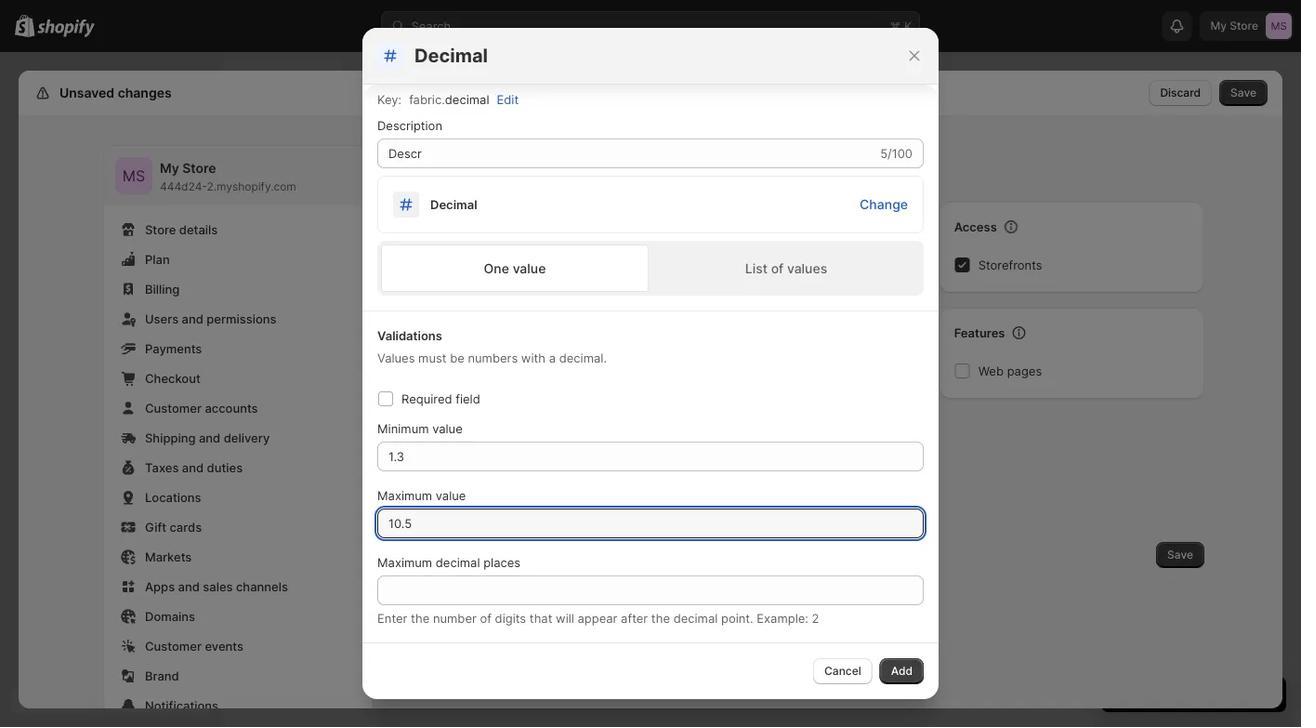 Task type: describe. For each thing, give the bounding box(es) containing it.
checkout
[[145, 371, 201, 385]]

customer events
[[145, 639, 244, 653]]

customer accounts link
[[115, 395, 361, 421]]

shipping and delivery
[[145, 431, 270, 445]]

locations link
[[115, 484, 361, 511]]

list
[[746, 260, 768, 276]]

settings dialog
[[19, 71, 1283, 727]]

edit button for type: fabric edit
[[477, 284, 521, 310]]

domains
[[145, 609, 195, 624]]

none text field inside decimal dialog
[[378, 576, 924, 605]]

example:
[[757, 611, 809, 625]]

customer accounts
[[145, 401, 258, 415]]

type: fabric edit
[[409, 289, 510, 304]]

discard button
[[1150, 80, 1213, 106]]

brand
[[145, 669, 179, 683]]

maximum value
[[378, 488, 466, 503]]

value for one value
[[513, 260, 546, 276]]

users
[[145, 312, 179, 326]]

values
[[378, 351, 415, 365]]

and for taxes
[[182, 460, 204, 475]]

shopify image
[[37, 19, 95, 38]]

channels
[[236, 579, 288, 594]]

0 vertical spatial decimal
[[415, 44, 488, 67]]

1 vertical spatial decimal
[[436, 555, 480, 570]]

accounts
[[205, 401, 258, 415]]

payments
[[145, 341, 202, 356]]

number
[[433, 611, 477, 625]]

web
[[979, 364, 1004, 378]]

0 horizontal spatial of
[[480, 611, 492, 625]]

will
[[556, 611, 575, 625]]

1 the from the left
[[411, 611, 430, 625]]

learn more about metaobjects
[[705, 603, 894, 619]]

list of values button
[[653, 245, 921, 292]]

point.
[[722, 611, 754, 625]]

2
[[812, 611, 820, 625]]

444d24-
[[160, 180, 207, 193]]

permissions
[[207, 312, 277, 326]]

sales
[[203, 579, 233, 594]]

save for bottom save button
[[1168, 548, 1194, 562]]

events
[[205, 639, 244, 653]]

of inside button
[[772, 260, 784, 276]]

enter
[[378, 611, 408, 625]]

apps
[[145, 579, 175, 594]]

must
[[419, 351, 447, 365]]

add for add
[[892, 664, 913, 678]]

my store image
[[115, 157, 153, 194]]

key: fabric. decimal edit
[[378, 92, 519, 106]]

about
[[779, 603, 814, 619]]

users and permissions link
[[115, 306, 361, 332]]

fabric
[[448, 289, 481, 304]]

required field
[[402, 392, 481, 406]]

gift cards link
[[115, 514, 361, 540]]

pages
[[1008, 364, 1043, 378]]

add for add metaobject definition
[[424, 155, 461, 178]]

cancel
[[825, 664, 862, 678]]

storefronts
[[979, 258, 1043, 272]]

fabric.
[[409, 92, 445, 106]]

decimal.
[[560, 351, 607, 365]]

places
[[484, 555, 521, 570]]

taxes and duties link
[[115, 455, 361, 481]]

store inside 'link'
[[145, 222, 176, 237]]

name
[[409, 219, 443, 233]]

changes
[[118, 85, 172, 101]]

value for maximum value
[[436, 488, 466, 503]]

and for users
[[182, 312, 204, 326]]

my store 444d24-2.myshopify.com
[[160, 160, 296, 193]]

edit inside decimal dialog
[[497, 92, 519, 106]]

plan link
[[115, 246, 361, 272]]

be
[[450, 351, 465, 365]]

and for apps
[[178, 579, 200, 594]]

unsaved
[[60, 85, 115, 101]]

more
[[744, 603, 775, 619]]

one value
[[484, 260, 546, 276]]

list of values
[[746, 260, 828, 276]]

delivery
[[224, 431, 270, 445]]

store inside "my store 444d24-2.myshopify.com"
[[182, 160, 216, 176]]

customer for customer accounts
[[145, 401, 202, 415]]

1 horizontal spatial save button
[[1220, 80, 1268, 106]]

that
[[530, 611, 553, 625]]

maximum for maximum decimal places
[[378, 555, 433, 570]]

markets
[[145, 550, 192, 564]]

after
[[621, 611, 648, 625]]

web pages
[[979, 364, 1043, 378]]



Task type: locate. For each thing, give the bounding box(es) containing it.
value down required field on the bottom left of page
[[433, 421, 463, 436]]

1 vertical spatial edit
[[488, 289, 510, 304]]

1 horizontal spatial add
[[892, 664, 913, 678]]

a
[[549, 351, 556, 365]]

metaobjects link
[[818, 603, 894, 619]]

maximum for maximum value
[[378, 488, 433, 503]]

decimal right key:
[[445, 92, 490, 106]]

save button
[[1220, 80, 1268, 106], [1157, 542, 1205, 568]]

maximum down minimum
[[378, 488, 433, 503]]

markets link
[[115, 544, 361, 570]]

2 vertical spatial decimal
[[674, 611, 718, 625]]

1 vertical spatial maximum
[[378, 555, 433, 570]]

⌘ k
[[890, 19, 913, 33]]

one value button
[[381, 245, 649, 292]]

edit up metaobject
[[497, 92, 519, 106]]

billing
[[145, 282, 180, 296]]

Description text field
[[378, 139, 877, 168]]

0 horizontal spatial store
[[145, 222, 176, 237]]

None text field
[[378, 442, 924, 471], [378, 509, 924, 538], [378, 442, 924, 471], [378, 509, 924, 538]]

0 vertical spatial value
[[513, 260, 546, 276]]

the right enter
[[411, 611, 430, 625]]

taxes and duties
[[145, 460, 243, 475]]

value right one at the left of page
[[513, 260, 546, 276]]

0 horizontal spatial the
[[411, 611, 430, 625]]

2 vertical spatial value
[[436, 488, 466, 503]]

k
[[905, 19, 913, 33]]

domains link
[[115, 604, 361, 630]]

cancel button
[[814, 658, 873, 684]]

value
[[513, 260, 546, 276], [433, 421, 463, 436], [436, 488, 466, 503]]

plan
[[145, 252, 170, 266]]

metaobject
[[465, 155, 569, 178]]

edit button for key: fabric. decimal edit
[[486, 86, 530, 113]]

duties
[[207, 460, 243, 475]]

settings
[[56, 85, 108, 101]]

my
[[160, 160, 179, 176]]

gift cards
[[145, 520, 202, 534]]

billing link
[[115, 276, 361, 302]]

2 customer from the top
[[145, 639, 202, 653]]

add button
[[880, 658, 924, 684]]

search
[[411, 19, 451, 33]]

details
[[179, 222, 218, 237]]

1 horizontal spatial save
[[1231, 86, 1257, 100]]

decimal
[[415, 44, 488, 67], [431, 197, 478, 212]]

customer down domains
[[145, 639, 202, 653]]

1 maximum from the top
[[378, 488, 433, 503]]

field
[[456, 392, 481, 406]]

1 vertical spatial of
[[480, 611, 492, 625]]

learn
[[705, 603, 740, 619]]

maximum decimal places
[[378, 555, 521, 570]]

notifications link
[[115, 693, 361, 719]]

add metaobject definition
[[424, 155, 660, 178]]

0 vertical spatial edit
[[497, 92, 519, 106]]

minimum value
[[378, 421, 463, 436]]

discard
[[1161, 86, 1202, 100]]

0 vertical spatial decimal
[[445, 92, 490, 106]]

and
[[182, 312, 204, 326], [199, 431, 221, 445], [182, 460, 204, 475], [178, 579, 200, 594]]

the right after
[[652, 611, 670, 625]]

and right the users
[[182, 312, 204, 326]]

taxes
[[145, 460, 179, 475]]

1 vertical spatial save button
[[1157, 542, 1205, 568]]

add right cancel
[[892, 664, 913, 678]]

of right list
[[772, 260, 784, 276]]

0 vertical spatial maximum
[[378, 488, 433, 503]]

shipping and delivery link
[[115, 425, 361, 451]]

fields
[[409, 352, 444, 367]]

edit
[[497, 92, 519, 106], [488, 289, 510, 304]]

edit button
[[486, 86, 530, 113], [477, 284, 521, 310]]

1 vertical spatial customer
[[145, 639, 202, 653]]

2 the from the left
[[652, 611, 670, 625]]

store details link
[[115, 217, 361, 243]]

0 vertical spatial add
[[424, 155, 461, 178]]

definition
[[573, 155, 660, 178]]

add inside settings dialog
[[424, 155, 461, 178]]

0 horizontal spatial add
[[424, 155, 461, 178]]

notifications
[[145, 698, 219, 713]]

add down "description"
[[424, 155, 461, 178]]

1 vertical spatial edit button
[[477, 284, 521, 310]]

0 vertical spatial customer
[[145, 401, 202, 415]]

add
[[424, 155, 461, 178], [892, 664, 913, 678]]

change
[[860, 196, 909, 212]]

⌘
[[890, 19, 901, 33]]

edit down one at the left of page
[[488, 289, 510, 304]]

2 maximum from the top
[[378, 555, 433, 570]]

customer for customer events
[[145, 639, 202, 653]]

save for right save button
[[1231, 86, 1257, 100]]

the
[[411, 611, 430, 625], [652, 611, 670, 625]]

apps and sales channels
[[145, 579, 288, 594]]

and for shipping
[[199, 431, 221, 445]]

0 vertical spatial save button
[[1220, 80, 1268, 106]]

decimal dialog
[[0, 8, 1302, 699]]

1 vertical spatial store
[[145, 222, 176, 237]]

enter the number of digits that will appear after the decimal point. example: 2
[[378, 611, 820, 625]]

brand link
[[115, 663, 361, 689]]

customer events link
[[115, 633, 361, 659]]

1 vertical spatial save
[[1168, 548, 1194, 562]]

0 vertical spatial store
[[182, 160, 216, 176]]

decimal
[[445, 92, 490, 106], [436, 555, 480, 570], [674, 611, 718, 625]]

edit button up metaobject
[[486, 86, 530, 113]]

1 horizontal spatial the
[[652, 611, 670, 625]]

1 vertical spatial decimal
[[431, 197, 478, 212]]

digits
[[495, 611, 526, 625]]

payments link
[[115, 336, 361, 362]]

required
[[402, 392, 453, 406]]

2.myshopify.com
[[207, 180, 296, 193]]

of left digits in the bottom of the page
[[480, 611, 492, 625]]

value up maximum decimal places
[[436, 488, 466, 503]]

0 vertical spatial save
[[1231, 86, 1257, 100]]

0 vertical spatial edit button
[[486, 86, 530, 113]]

and right taxes
[[182, 460, 204, 475]]

store up plan
[[145, 222, 176, 237]]

None text field
[[378, 576, 924, 605]]

one
[[484, 260, 510, 276]]

and down customer accounts
[[199, 431, 221, 445]]

values
[[788, 260, 828, 276]]

and right apps
[[178, 579, 200, 594]]

1 vertical spatial value
[[433, 421, 463, 436]]

appear
[[578, 611, 618, 625]]

apps and sales channels link
[[115, 574, 361, 600]]

unsaved changes
[[60, 85, 172, 101]]

validations
[[378, 328, 443, 343]]

1 horizontal spatial store
[[182, 160, 216, 176]]

cards
[[170, 520, 202, 534]]

validations values must be numbers with a decimal.
[[378, 328, 607, 365]]

0 horizontal spatial save
[[1168, 548, 1194, 562]]

decimal up name
[[431, 197, 478, 212]]

0 horizontal spatial save button
[[1157, 542, 1205, 568]]

edit button down one at the left of page
[[477, 284, 521, 310]]

shop settings menu element
[[104, 146, 372, 727]]

customer down checkout
[[145, 401, 202, 415]]

users and permissions
[[145, 312, 277, 326]]

add inside button
[[892, 664, 913, 678]]

edit inside settings dialog
[[488, 289, 510, 304]]

1 horizontal spatial of
[[772, 260, 784, 276]]

features
[[955, 325, 1006, 340]]

value inside "one value" "button"
[[513, 260, 546, 276]]

customer
[[145, 401, 202, 415], [145, 639, 202, 653]]

decimal down the search
[[415, 44, 488, 67]]

locations
[[145, 490, 201, 504]]

0 vertical spatial of
[[772, 260, 784, 276]]

1 customer from the top
[[145, 401, 202, 415]]

store up 444d24-
[[182, 160, 216, 176]]

type:
[[409, 289, 441, 304]]

edit button inside settings dialog
[[477, 284, 521, 310]]

key:
[[378, 92, 402, 106]]

decimal left places
[[436, 555, 480, 570]]

value for minimum value
[[433, 421, 463, 436]]

maximum up enter
[[378, 555, 433, 570]]

metaobjects
[[818, 603, 894, 619]]

shipping
[[145, 431, 196, 445]]

store details
[[145, 222, 218, 237]]

decimal left point.
[[674, 611, 718, 625]]

with
[[522, 351, 546, 365]]

minimum
[[378, 421, 429, 436]]

1 vertical spatial add
[[892, 664, 913, 678]]



Task type: vqa. For each thing, say whether or not it's contained in the screenshot.
the left The 'Shopify' image
no



